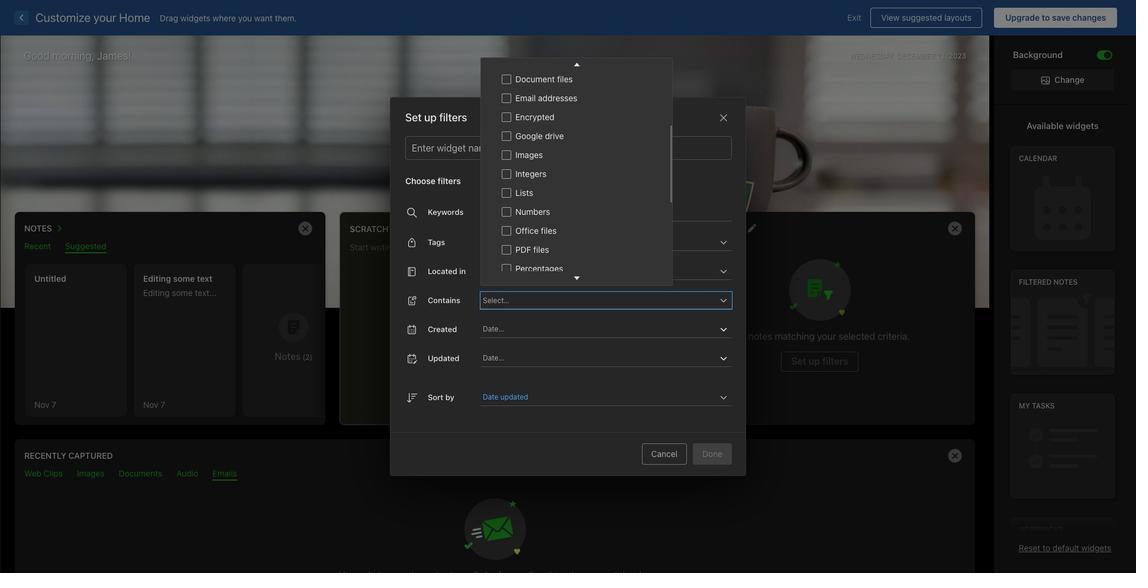 Task type: describe. For each thing, give the bounding box(es) containing it.
updated
[[428, 353, 460, 363]]

pdf files
[[516, 245, 549, 255]]

cancel button
[[642, 443, 687, 465]]

home
[[119, 11, 150, 24]]

view suggested layouts
[[882, 12, 972, 22]]

change button
[[1012, 69, 1115, 91]]

1 horizontal spatial notes
[[1054, 278, 1078, 287]]

sort
[[428, 392, 444, 402]]

cancel
[[652, 449, 678, 459]]

date… for created
[[483, 324, 504, 333]]

google drive
[[516, 131, 564, 141]]

date
[[483, 393, 499, 401]]

by
[[446, 392, 455, 402]]

done button
[[693, 443, 732, 465]]

percentages
[[516, 263, 564, 274]]

Select290 checkbox
[[502, 74, 512, 84]]

13,
[[938, 51, 947, 60]]

james!
[[97, 50, 131, 62]]

Select295 checkbox
[[502, 169, 512, 179]]

office
[[516, 226, 539, 236]]

person names
[[516, 282, 570, 292]]

email
[[516, 93, 536, 103]]

Select297 checkbox
[[502, 207, 512, 217]]

choose filters
[[406, 176, 461, 186]]

drive
[[545, 131, 564, 141]]

files for document files
[[557, 74, 573, 84]]

remove image
[[294, 217, 317, 240]]

want
[[254, 13, 273, 23]]

change
[[1055, 75, 1085, 85]]

lists
[[516, 188, 534, 198]]

Select300 checkbox
[[502, 264, 512, 273]]

close image
[[717, 111, 731, 125]]

them.
[[275, 13, 297, 23]]

edit widget title image
[[748, 224, 757, 233]]

my
[[1019, 402, 1031, 410]]

1 vertical spatial filtered
[[1019, 278, 1052, 287]]

reset to default widgets button
[[1019, 543, 1112, 553]]

 input text field for contains
[[482, 292, 717, 308]]

document
[[516, 74, 555, 84]]

office files
[[516, 226, 557, 236]]

background
[[1014, 49, 1064, 60]]

located
[[428, 266, 458, 276]]

where
[[213, 13, 236, 23]]

set
[[406, 111, 422, 124]]

to for upgrade
[[1042, 12, 1050, 22]]

date… for updated
[[483, 353, 504, 362]]

notes inside button
[[715, 224, 742, 234]]

addresses
[[538, 93, 578, 103]]

my tasks
[[1019, 402, 1055, 410]]

choose
[[406, 176, 436, 186]]

exit button
[[839, 8, 871, 28]]

keywords
[[428, 207, 464, 217]]

contains
[[428, 295, 461, 305]]

Enter widget name (optional) text field
[[411, 137, 727, 159]]

document files
[[516, 74, 573, 84]]

Select298 checkbox
[[502, 226, 512, 236]]

filtered notes button
[[675, 221, 742, 236]]

available
[[1027, 120, 1064, 131]]

pdf
[[516, 245, 531, 255]]

pad
[[391, 224, 407, 234]]

Select296 checkbox
[[502, 188, 512, 198]]

drag
[[160, 13, 178, 23]]

view
[[882, 12, 900, 22]]

2 vertical spatial widgets
[[1082, 543, 1112, 553]]

done
[[703, 449, 723, 459]]

upgrade
[[1006, 12, 1040, 22]]

save
[[1053, 12, 1071, 22]]

dates
[[516, 55, 538, 65]]

default
[[1053, 543, 1080, 553]]

1 vertical spatial filtered notes
[[1019, 278, 1078, 287]]

0 vertical spatial filters
[[440, 111, 467, 124]]

your
[[93, 11, 116, 24]]

Select293 checkbox
[[502, 131, 512, 141]]

up
[[424, 111, 437, 124]]

set up filters
[[406, 111, 467, 124]]



Task type: vqa. For each thing, say whether or not it's contained in the screenshot.
Underline icon
no



Task type: locate. For each thing, give the bounding box(es) containing it.
 input text field down date… field
[[531, 389, 717, 406]]

 input text field for tags
[[482, 234, 717, 250]]

 input text field down the tags field
[[482, 263, 717, 279]]

sort by
[[428, 392, 455, 402]]

0 vertical spatial widgets
[[181, 13, 211, 23]]

date… inside field
[[483, 324, 504, 333]]

layouts
[[945, 12, 972, 22]]

1 horizontal spatial filtered
[[1019, 278, 1052, 287]]

1 horizontal spatial filtered notes
[[1019, 278, 1078, 287]]

to right reset
[[1043, 543, 1051, 553]]

1 vertical spatial notes
[[1054, 278, 1078, 287]]

files up addresses
[[557, 74, 573, 84]]

scratch pad button
[[350, 221, 407, 236]]

Updated Date picker field
[[481, 350, 747, 367]]

0 horizontal spatial filtered
[[675, 224, 712, 234]]

encrypted
[[516, 112, 555, 122]]

 input text field down located in field
[[482, 292, 717, 308]]

Created Date picker field
[[481, 321, 747, 338]]

filtered inside filtered notes button
[[675, 224, 712, 234]]

filtered notes
[[675, 224, 742, 234], [1019, 278, 1078, 287]]

created
[[428, 324, 457, 334]]

files for office files
[[541, 226, 557, 236]]

files right pdf
[[534, 245, 549, 255]]

row group
[[481, 0, 671, 525]]

upgrade to save changes
[[1006, 12, 1107, 22]]

you
[[238, 13, 252, 23]]

 input text field inside contains field
[[482, 292, 717, 308]]

 input text field inside the tags field
[[482, 234, 717, 250]]

to
[[1042, 12, 1050, 22], [1043, 543, 1051, 553]]

Select294 checkbox
[[502, 150, 512, 160]]

scratch pad
[[350, 224, 407, 234]]

available widgets
[[1027, 120, 1099, 131]]

1 vertical spatial widgets
[[1066, 120, 1099, 131]]

december
[[897, 51, 936, 60]]

notes
[[715, 224, 742, 234], [1054, 278, 1078, 287]]

date… inside field
[[483, 353, 504, 362]]

located in
[[428, 266, 466, 276]]

Select299 checkbox
[[502, 245, 512, 254]]

drag widgets where you want them.
[[160, 13, 297, 23]]

0 vertical spatial date…
[[483, 324, 504, 333]]

to for reset
[[1043, 543, 1051, 553]]

widgets right drag
[[181, 13, 211, 23]]

 input text field down enter keyword field
[[482, 234, 717, 250]]

0 horizontal spatial notes
[[715, 224, 742, 234]]

scratch
[[350, 224, 389, 234]]

tags
[[428, 237, 445, 247]]

widgets right available
[[1066, 120, 1099, 131]]

files for pdf files
[[534, 245, 549, 255]]

customize
[[36, 11, 91, 24]]

good
[[24, 50, 50, 62]]

date updated
[[483, 393, 528, 401]]

Select301 checkbox
[[502, 283, 512, 292]]

1 remove image from the top
[[944, 217, 967, 240]]

updated
[[501, 393, 528, 401]]

Select291 checkbox
[[502, 93, 512, 103]]

tasks
[[1032, 402, 1055, 410]]

changes
[[1073, 12, 1107, 22]]

1 vertical spatial date…
[[483, 353, 504, 362]]

0 vertical spatial remove image
[[944, 217, 967, 240]]

reset
[[1019, 543, 1041, 553]]

0 vertical spatial filtered
[[675, 224, 712, 234]]

widgets for available
[[1066, 120, 1099, 131]]

wednesday, december 13, 2023
[[850, 51, 967, 60]]

morning,
[[52, 50, 94, 62]]

0 vertical spatial to
[[1042, 12, 1050, 22]]

wednesday,
[[850, 51, 895, 60]]

google
[[516, 131, 543, 141]]

1 vertical spatial files
[[541, 226, 557, 236]]

Select292 checkbox
[[502, 112, 512, 122]]

date updated button
[[483, 390, 530, 404]]

calendar
[[1019, 154, 1058, 163]]

remove image
[[944, 217, 967, 240], [944, 444, 967, 468]]

1 vertical spatial remove image
[[944, 444, 967, 468]]

0 vertical spatial filtered notes
[[675, 224, 742, 234]]

0 vertical spatial files
[[557, 74, 573, 84]]

integers
[[516, 169, 547, 179]]

widgets
[[181, 13, 211, 23], [1066, 120, 1099, 131], [1082, 543, 1112, 553]]

2 date… from the top
[[483, 353, 504, 362]]

0 horizontal spatial filtered notes
[[675, 224, 742, 234]]

files
[[557, 74, 573, 84], [541, 226, 557, 236], [534, 245, 549, 255]]

Enter keyword field
[[481, 207, 732, 221]]

Tags field
[[481, 234, 732, 251]]

widgets right the default
[[1082, 543, 1112, 553]]

 input text field for located in
[[482, 263, 717, 279]]

upgrade to save changes button
[[995, 8, 1118, 28]]

suggested
[[902, 12, 943, 22]]

2 remove image from the top
[[944, 444, 967, 468]]

images
[[516, 150, 543, 160]]

Located in field
[[481, 263, 732, 280]]

Select289 checkbox
[[502, 56, 512, 65]]

 input text field
[[482, 234, 717, 250], [482, 263, 717, 279], [482, 292, 717, 308], [531, 389, 717, 406]]

in
[[460, 266, 466, 276]]

1 date… from the top
[[483, 324, 504, 333]]

notebooks
[[1019, 525, 1064, 534]]

 input text field inside located in field
[[482, 263, 717, 279]]

to inside "upgrade to save changes" button
[[1042, 12, 1050, 22]]

 input text field inside date updated field
[[531, 389, 717, 406]]

0 vertical spatial notes
[[715, 224, 742, 234]]

2 vertical spatial files
[[534, 245, 549, 255]]

view suggested layouts button
[[871, 8, 983, 28]]

date… up date
[[483, 353, 504, 362]]

2023
[[949, 51, 967, 60]]

reset to default widgets
[[1019, 543, 1112, 553]]

numbers
[[516, 207, 550, 217]]

to left save
[[1042, 12, 1050, 22]]

email addresses
[[516, 93, 578, 103]]

filters right up at the top
[[440, 111, 467, 124]]

Contains field
[[481, 292, 732, 309]]

files right office
[[541, 226, 557, 236]]

good morning, james!
[[24, 50, 131, 62]]

exit
[[848, 12, 862, 22]]

filtered
[[675, 224, 712, 234], [1019, 278, 1052, 287]]

row group containing dates
[[481, 0, 671, 525]]

filters right choose
[[438, 176, 461, 186]]

Sort by field
[[481, 389, 732, 406]]

widgets for drag
[[181, 13, 211, 23]]

1 vertical spatial filters
[[438, 176, 461, 186]]

date… down 'select301' checkbox
[[483, 324, 504, 333]]

filters
[[440, 111, 467, 124], [438, 176, 461, 186]]

names
[[544, 282, 570, 292]]

person
[[516, 282, 542, 292]]

1 vertical spatial to
[[1043, 543, 1051, 553]]

customize your home
[[36, 11, 150, 24]]



